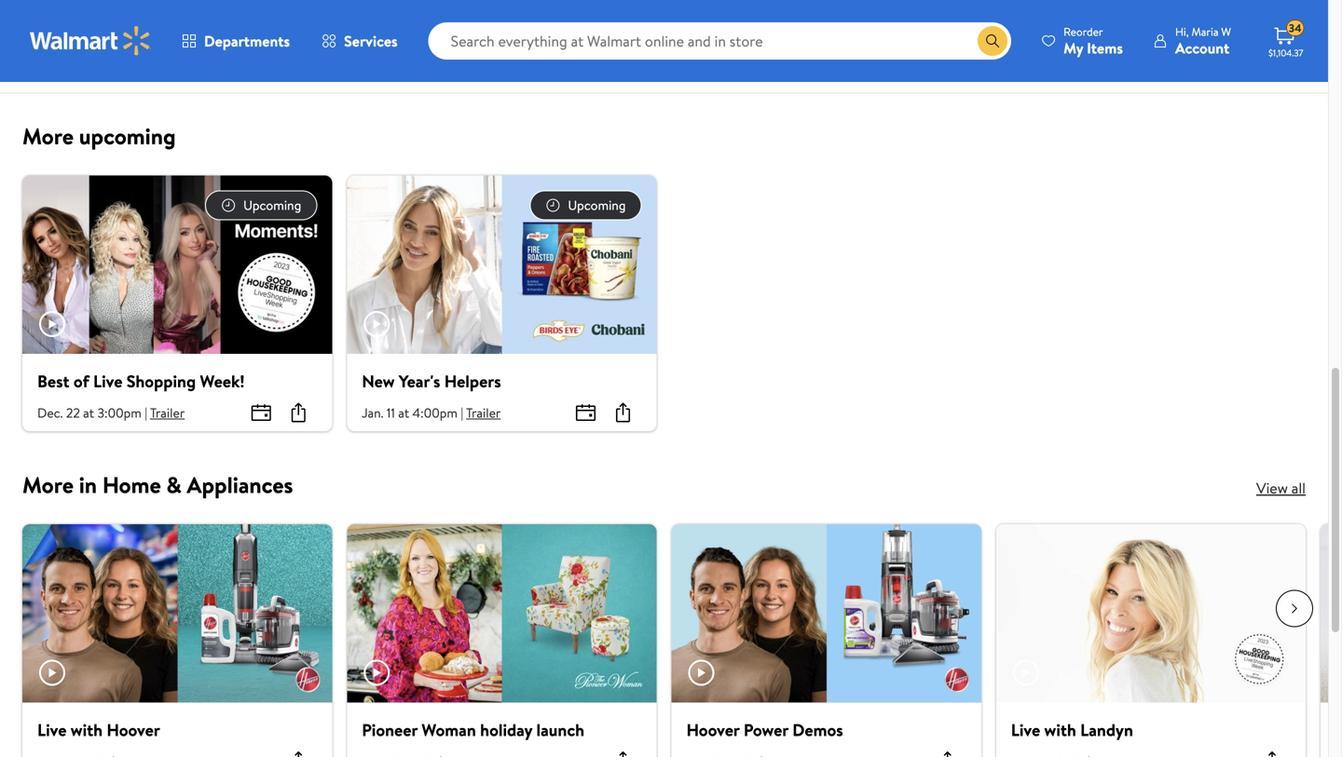 Task type: describe. For each thing, give the bounding box(es) containing it.
view all
[[1257, 478, 1306, 499]]

jan.
[[362, 404, 384, 422]]

more for more in home & appliances
[[22, 470, 74, 501]]

items
[[1087, 38, 1123, 58]]

services
[[344, 31, 398, 51]]

trailer for live
[[150, 404, 185, 422]]

share actions image for live with landyn
[[1261, 751, 1284, 758]]

jan. 11 at 4:00pm | trailer
[[362, 404, 501, 422]]

hoover power demos
[[687, 719, 843, 743]]

with for hoover
[[71, 719, 103, 743]]

next slide for showsfeed list image
[[1276, 591, 1314, 628]]

at for year's
[[398, 404, 409, 422]]

trailer link for helpers
[[466, 404, 501, 422]]

more for more upcoming
[[22, 121, 74, 152]]

all
[[1292, 478, 1306, 499]]

upcoming
[[79, 121, 176, 152]]

my
[[1064, 38, 1084, 58]]

account
[[1176, 38, 1230, 58]]

helpers
[[445, 370, 501, 393]]

calendar icon image for best of live shopping week!
[[250, 402, 272, 424]]

woman
[[422, 719, 476, 743]]

walmart desktop image for landyn
[[996, 525, 1306, 704]]

pioneer
[[362, 719, 418, 743]]

year's
[[399, 370, 441, 393]]

hi,
[[1176, 24, 1189, 40]]

appliances
[[187, 470, 293, 501]]

dec.
[[37, 404, 63, 422]]

demos
[[793, 719, 843, 743]]

22
[[66, 404, 80, 422]]

week!
[[200, 370, 245, 393]]

dec. 22 at 3:00pm | trailer
[[37, 404, 185, 422]]

share actions image for hoover power demos
[[937, 751, 959, 758]]

| for live
[[145, 404, 147, 422]]

live with landyn
[[1011, 719, 1134, 743]]

| for helpers
[[461, 404, 463, 422]]

departments button
[[166, 19, 306, 63]]

walmart desktop image for holiday
[[347, 525, 657, 704]]

1 hoover from the left
[[107, 719, 160, 743]]

departments
[[204, 31, 290, 51]]

maria
[[1192, 24, 1219, 40]]

live for live with hoover
[[37, 719, 67, 743]]

walmart desktop image for demos
[[672, 525, 981, 704]]

11
[[387, 404, 395, 422]]

share actions image for dec. 22 at 3:00pm |
[[287, 402, 310, 424]]

reorder
[[1064, 24, 1103, 40]]



Task type: vqa. For each thing, say whether or not it's contained in the screenshot.
Walmart MoneyCard's MoneyCard
no



Task type: locate. For each thing, give the bounding box(es) containing it.
0 horizontal spatial hoover
[[107, 719, 160, 743]]

pioneer woman holiday launch
[[362, 719, 585, 743]]

1 horizontal spatial hoover
[[687, 719, 740, 743]]

2 more from the top
[[22, 470, 74, 501]]

1 horizontal spatial trailer link
[[466, 404, 501, 422]]

more left in
[[22, 470, 74, 501]]

trailer for helpers
[[466, 404, 501, 422]]

hi, maria w account
[[1176, 24, 1232, 58]]

1 with from the left
[[71, 719, 103, 743]]

live with hoover
[[37, 719, 160, 743]]

1 | from the left
[[145, 404, 147, 422]]

1 calendar icon image from the left
[[250, 402, 272, 424]]

1 horizontal spatial trailer
[[466, 404, 501, 422]]

best of live shopping week!
[[37, 370, 245, 393]]

2 horizontal spatial share actions image
[[1261, 751, 1284, 758]]

more left upcoming
[[22, 121, 74, 152]]

hoover
[[107, 719, 160, 743], [687, 719, 740, 743]]

| right 4:00pm
[[461, 404, 463, 422]]

shopping
[[127, 370, 196, 393]]

0 horizontal spatial trailer link
[[150, 404, 185, 422]]

34
[[1289, 20, 1302, 36]]

more upcoming
[[22, 121, 176, 152]]

view
[[1257, 478, 1288, 499]]

reorder my items
[[1064, 24, 1123, 58]]

launch
[[537, 719, 585, 743]]

holiday
[[480, 719, 533, 743]]

calendar icon image for new year's helpers
[[575, 402, 597, 424]]

live for live with landyn
[[1011, 719, 1041, 743]]

at right 11
[[398, 404, 409, 422]]

1 horizontal spatial share actions image
[[937, 751, 959, 758]]

Walmart Site-Wide search field
[[429, 22, 1012, 60]]

1 more from the top
[[22, 121, 74, 152]]

0 horizontal spatial share actions image
[[287, 402, 310, 424]]

1 vertical spatial more
[[22, 470, 74, 501]]

view all link
[[1257, 478, 1306, 499]]

4:00pm
[[413, 404, 458, 422]]

0 horizontal spatial at
[[83, 404, 94, 422]]

with
[[71, 719, 103, 743], [1045, 719, 1077, 743]]

trailer down shopping
[[150, 404, 185, 422]]

1 horizontal spatial with
[[1045, 719, 1077, 743]]

2 trailer link from the left
[[466, 404, 501, 422]]

share actions image
[[612, 402, 634, 424], [287, 751, 310, 758], [612, 751, 634, 758]]

trailer link down helpers
[[466, 404, 501, 422]]

|
[[145, 404, 147, 422], [461, 404, 463, 422]]

0 horizontal spatial live
[[37, 719, 67, 743]]

live
[[93, 370, 123, 393], [37, 719, 67, 743], [1011, 719, 1041, 743]]

new
[[362, 370, 395, 393]]

1 horizontal spatial live
[[93, 370, 123, 393]]

1 trailer from the left
[[150, 404, 185, 422]]

2 calendar icon image from the left
[[575, 402, 597, 424]]

2 with from the left
[[1045, 719, 1077, 743]]

share actions image for jan. 11 at 4:00pm |
[[612, 402, 634, 424]]

| right 3:00pm
[[145, 404, 147, 422]]

walmart desktop image for helpers
[[347, 176, 657, 354]]

search icon image
[[986, 34, 1000, 48]]

2 | from the left
[[461, 404, 463, 422]]

0 horizontal spatial calendar icon image
[[250, 402, 272, 424]]

walmart image
[[30, 26, 151, 56]]

walmart desktop image for hoover
[[22, 525, 332, 704]]

best
[[37, 370, 70, 393]]

power
[[744, 719, 789, 743]]

at right '22'
[[83, 404, 94, 422]]

&
[[166, 470, 182, 501]]

walmart desktop image for live
[[22, 176, 332, 354]]

2 hoover from the left
[[687, 719, 740, 743]]

share actions image
[[287, 402, 310, 424], [937, 751, 959, 758], [1261, 751, 1284, 758]]

more
[[22, 121, 74, 152], [22, 470, 74, 501]]

2 horizontal spatial live
[[1011, 719, 1041, 743]]

at for of
[[83, 404, 94, 422]]

share actions image for pioneer woman holiday launch
[[612, 751, 634, 758]]

trailer link for live
[[150, 404, 185, 422]]

services button
[[306, 19, 414, 63]]

0 horizontal spatial with
[[71, 719, 103, 743]]

at
[[83, 404, 94, 422], [398, 404, 409, 422]]

calendar icon image
[[250, 402, 272, 424], [575, 402, 597, 424]]

2 at from the left
[[398, 404, 409, 422]]

share actions image for live with hoover
[[287, 751, 310, 758]]

1 horizontal spatial |
[[461, 404, 463, 422]]

1 horizontal spatial calendar icon image
[[575, 402, 597, 424]]

more in home & appliances
[[22, 470, 293, 501]]

1 at from the left
[[83, 404, 94, 422]]

0 horizontal spatial |
[[145, 404, 147, 422]]

3:00pm
[[97, 404, 142, 422]]

trailer down helpers
[[466, 404, 501, 422]]

$1,104.37
[[1269, 47, 1304, 59]]

landyn
[[1081, 719, 1134, 743]]

w
[[1222, 24, 1232, 40]]

new year's helpers
[[362, 370, 501, 393]]

0 horizontal spatial trailer
[[150, 404, 185, 422]]

trailer link
[[150, 404, 185, 422], [466, 404, 501, 422]]

Search search field
[[429, 22, 1012, 60]]

of
[[74, 370, 89, 393]]

trailer link down shopping
[[150, 404, 185, 422]]

with for landyn
[[1045, 719, 1077, 743]]

0 vertical spatial more
[[22, 121, 74, 152]]

in
[[79, 470, 97, 501]]

1 horizontal spatial at
[[398, 404, 409, 422]]

home
[[102, 470, 161, 501]]

1 trailer link from the left
[[150, 404, 185, 422]]

2 trailer from the left
[[466, 404, 501, 422]]

trailer
[[150, 404, 185, 422], [466, 404, 501, 422]]

walmart desktop image
[[22, 176, 332, 354], [347, 176, 657, 354], [22, 525, 332, 704], [347, 525, 657, 704], [672, 525, 981, 704], [996, 525, 1306, 704], [1321, 525, 1342, 704]]



